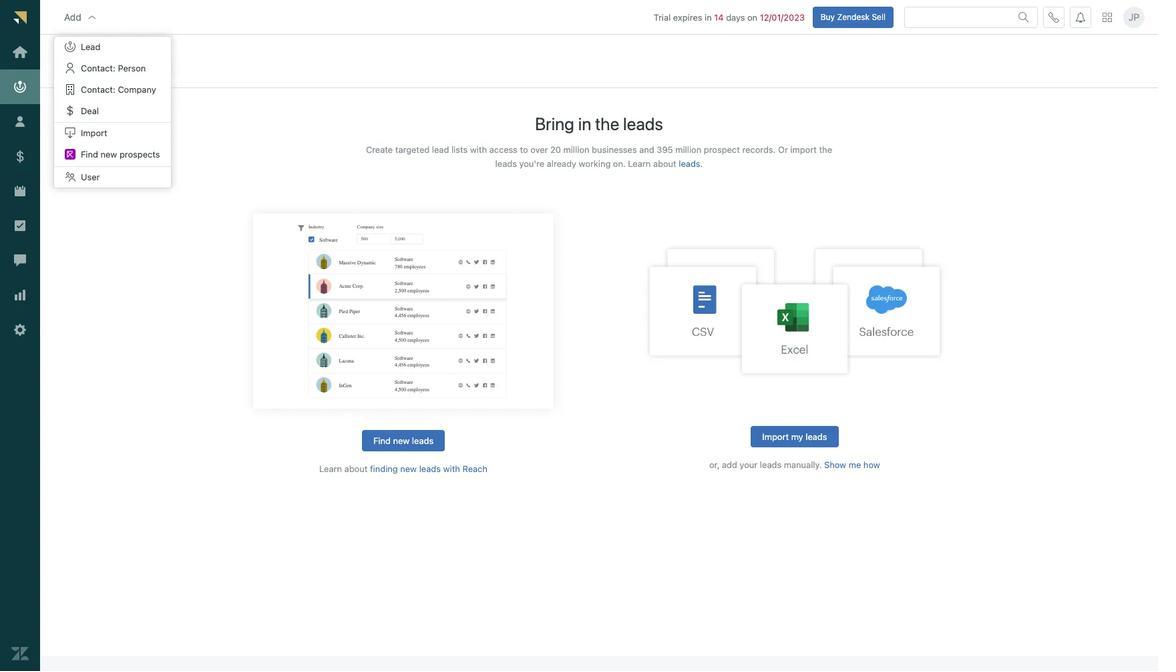 Task type: describe. For each thing, give the bounding box(es) containing it.
prospects
[[120, 149, 160, 160]]

already
[[547, 158, 577, 169]]

1 vertical spatial with
[[443, 464, 460, 475]]

395
[[657, 144, 673, 155]]

company
[[118, 84, 156, 95]]

create targeted lead lists with access to over 20 million businesses and 395 million prospect records. or import the leads you're already working on. learn about
[[366, 144, 833, 169]]

jp button
[[1124, 6, 1145, 28]]

working
[[84, 44, 120, 53]]

lead
[[81, 41, 100, 52]]

zendesk
[[837, 12, 870, 22]]

building image
[[65, 84, 75, 95]]

new for prospects
[[101, 149, 117, 160]]

lead
[[432, 144, 449, 155]]

leads. link
[[679, 158, 703, 170]]

trial
[[654, 12, 671, 22]]

contact: person
[[81, 63, 146, 73]]

12/01/2023
[[760, 12, 805, 22]]

businesses
[[592, 144, 637, 155]]

lists
[[452, 144, 468, 155]]

you're
[[519, 158, 545, 169]]

20
[[551, 144, 561, 155]]

or
[[778, 144, 788, 155]]

your
[[740, 460, 758, 471]]

records.
[[743, 144, 776, 155]]

leads image
[[65, 41, 75, 52]]

contact: for contact: company
[[81, 84, 115, 95]]

find for find new leads
[[373, 435, 391, 446]]

access
[[490, 144, 518, 155]]

contacts image
[[65, 63, 75, 73]]

over
[[531, 144, 548, 155]]

2 million from the left
[[676, 144, 702, 155]]

targeted
[[395, 144, 430, 155]]

bell image
[[1076, 12, 1086, 22]]

prospect
[[704, 144, 740, 155]]

user
[[81, 171, 100, 182]]

reach fill image
[[65, 149, 75, 160]]

bring
[[535, 114, 575, 134]]

zendesk products image
[[1103, 12, 1112, 22]]

find new leads button
[[362, 430, 445, 452]]

or, add your leads manually. show me how
[[710, 460, 880, 471]]

expires
[[673, 12, 703, 22]]

1 vertical spatial in
[[578, 114, 592, 134]]

about inside create targeted lead lists with access to over 20 million businesses and 395 million prospect records. or import the leads you're already working on. learn about
[[653, 158, 677, 169]]

finding
[[370, 464, 398, 475]]

create
[[366, 144, 393, 155]]

leads
[[84, 52, 124, 70]]

show
[[824, 460, 847, 471]]

search image
[[1019, 12, 1030, 22]]



Task type: locate. For each thing, give the bounding box(es) containing it.
or,
[[710, 460, 720, 471]]

contact: down the working
[[81, 63, 115, 73]]

to
[[520, 144, 528, 155]]

add
[[64, 11, 81, 22]]

import
[[791, 144, 817, 155]]

0 vertical spatial learn
[[628, 158, 651, 169]]

the
[[595, 114, 620, 134], [819, 144, 833, 155]]

0 vertical spatial new
[[101, 149, 117, 160]]

working
[[579, 158, 611, 169]]

list
[[122, 44, 137, 53]]

2 vertical spatial new
[[400, 464, 417, 475]]

reach
[[463, 464, 488, 475]]

find
[[81, 149, 98, 160], [373, 435, 391, 446]]

deal
[[81, 106, 99, 116]]

leads right my
[[806, 431, 827, 442]]

the up businesses
[[595, 114, 620, 134]]

0 vertical spatial find
[[81, 149, 98, 160]]

leads up finding new leads with reach link
[[412, 435, 434, 446]]

million
[[564, 144, 590, 155], [676, 144, 702, 155]]

about
[[653, 158, 677, 169], [345, 464, 368, 475]]

new right "finding"
[[400, 464, 417, 475]]

trial expires in 14 days on 12/01/2023
[[654, 12, 805, 22]]

find new leads
[[373, 435, 434, 446]]

million up leads.
[[676, 144, 702, 155]]

1 vertical spatial about
[[345, 464, 368, 475]]

the right 'import'
[[819, 144, 833, 155]]

import my leads button
[[751, 426, 839, 448]]

finding new leads with reach link
[[370, 464, 488, 475]]

learn about finding new leads with reach
[[319, 464, 488, 475]]

1 horizontal spatial find
[[373, 435, 391, 446]]

0 vertical spatial contact:
[[81, 63, 115, 73]]

new
[[101, 149, 117, 160], [393, 435, 410, 446], [400, 464, 417, 475]]

contact: up deal
[[81, 84, 115, 95]]

0 vertical spatial with
[[470, 144, 487, 155]]

zendesk image
[[11, 645, 29, 663]]

about down 395
[[653, 158, 677, 169]]

1 horizontal spatial with
[[470, 144, 487, 155]]

show me how link
[[824, 460, 880, 471]]

0 horizontal spatial the
[[595, 114, 620, 134]]

learn down and in the top right of the page
[[628, 158, 651, 169]]

0 horizontal spatial million
[[564, 144, 590, 155]]

1 horizontal spatial the
[[819, 144, 833, 155]]

1 vertical spatial learn
[[319, 464, 342, 475]]

1 horizontal spatial million
[[676, 144, 702, 155]]

contact: company
[[81, 84, 156, 95]]

on
[[748, 12, 758, 22]]

leads down access
[[495, 158, 517, 169]]

1 vertical spatial new
[[393, 435, 410, 446]]

1 horizontal spatial import
[[763, 431, 789, 442]]

with left reach
[[443, 464, 460, 475]]

million up already
[[564, 144, 590, 155]]

and
[[640, 144, 655, 155]]

0 vertical spatial the
[[595, 114, 620, 134]]

0 horizontal spatial find
[[81, 149, 98, 160]]

1 vertical spatial the
[[819, 144, 833, 155]]

about left "finding"
[[345, 464, 368, 475]]

chevron up image
[[87, 12, 97, 22]]

days
[[726, 12, 745, 22]]

import inside button
[[763, 431, 789, 442]]

calls image
[[1049, 12, 1060, 22]]

find up "finding"
[[373, 435, 391, 446]]

0 vertical spatial import
[[81, 127, 107, 138]]

find for find new prospects
[[81, 149, 98, 160]]

in left "14"
[[705, 12, 712, 22]]

on.
[[613, 158, 626, 169]]

find right reach fill image at top left
[[81, 149, 98, 160]]

1 horizontal spatial about
[[653, 158, 677, 169]]

manually.
[[784, 460, 822, 471]]

add button
[[53, 4, 108, 30]]

buy
[[821, 12, 835, 22]]

in
[[705, 12, 712, 22], [578, 114, 592, 134]]

deals image
[[65, 106, 75, 116]]

buy zendesk sell
[[821, 12, 886, 22]]

me
[[849, 460, 861, 471]]

find inside button
[[373, 435, 391, 446]]

add
[[722, 460, 738, 471]]

import for import
[[81, 127, 107, 138]]

learn inside create targeted lead lists with access to over 20 million businesses and 395 million prospect records. or import the leads you're already working on. learn about
[[628, 158, 651, 169]]

1 vertical spatial contact:
[[81, 84, 115, 95]]

import
[[81, 127, 107, 138], [763, 431, 789, 442]]

person
[[118, 63, 146, 73]]

import left my
[[763, 431, 789, 442]]

1 million from the left
[[564, 144, 590, 155]]

with inside create targeted lead lists with access to over 20 million businesses and 395 million prospect records. or import the leads you're already working on. learn about
[[470, 144, 487, 155]]

0 horizontal spatial learn
[[319, 464, 342, 475]]

leads down find new leads button
[[419, 464, 441, 475]]

1 vertical spatial import
[[763, 431, 789, 442]]

new for leads
[[393, 435, 410, 446]]

new up learn about finding new leads with reach
[[393, 435, 410, 446]]

jp
[[1129, 11, 1140, 23]]

with
[[470, 144, 487, 155], [443, 464, 460, 475]]

new inside find new leads button
[[393, 435, 410, 446]]

leads
[[623, 114, 663, 134], [495, 158, 517, 169], [806, 431, 827, 442], [412, 435, 434, 446], [760, 460, 782, 471], [419, 464, 441, 475]]

learn left "finding"
[[319, 464, 342, 475]]

with right lists
[[470, 144, 487, 155]]

1 vertical spatial find
[[373, 435, 391, 446]]

import image
[[65, 127, 75, 138]]

0 horizontal spatial about
[[345, 464, 368, 475]]

sell
[[872, 12, 886, 22]]

contact:
[[81, 63, 115, 73], [81, 84, 115, 95]]

import my leads
[[763, 431, 827, 442]]

in right bring
[[578, 114, 592, 134]]

leads up and in the top right of the page
[[623, 114, 663, 134]]

new left "prospects"
[[101, 149, 117, 160]]

0 vertical spatial about
[[653, 158, 677, 169]]

0 horizontal spatial import
[[81, 127, 107, 138]]

14
[[714, 12, 724, 22]]

import for import my leads
[[763, 431, 789, 442]]

1 contact: from the top
[[81, 63, 115, 73]]

0 horizontal spatial in
[[578, 114, 592, 134]]

0 horizontal spatial with
[[443, 464, 460, 475]]

learn
[[628, 158, 651, 169], [319, 464, 342, 475]]

buy zendesk sell button
[[813, 6, 894, 28]]

collaborators image
[[65, 171, 75, 182]]

find new prospects
[[81, 149, 160, 160]]

0 vertical spatial in
[[705, 12, 712, 22]]

contact: for contact: person
[[81, 63, 115, 73]]

how
[[864, 460, 880, 471]]

the inside create targeted lead lists with access to over 20 million businesses and 395 million prospect records. or import the leads you're already working on. learn about
[[819, 144, 833, 155]]

working list leads
[[84, 44, 137, 70]]

leads right your on the bottom of the page
[[760, 460, 782, 471]]

1 horizontal spatial learn
[[628, 158, 651, 169]]

leads inside create targeted lead lists with access to over 20 million businesses and 395 million prospect records. or import the leads you're already working on. learn about
[[495, 158, 517, 169]]

import down deal
[[81, 127, 107, 138]]

my
[[792, 431, 804, 442]]

leads.
[[679, 158, 703, 169]]

1 horizontal spatial in
[[705, 12, 712, 22]]

2 contact: from the top
[[81, 84, 115, 95]]

bring in the leads
[[535, 114, 663, 134]]



Task type: vqa. For each thing, say whether or not it's contained in the screenshot.
Triggers
no



